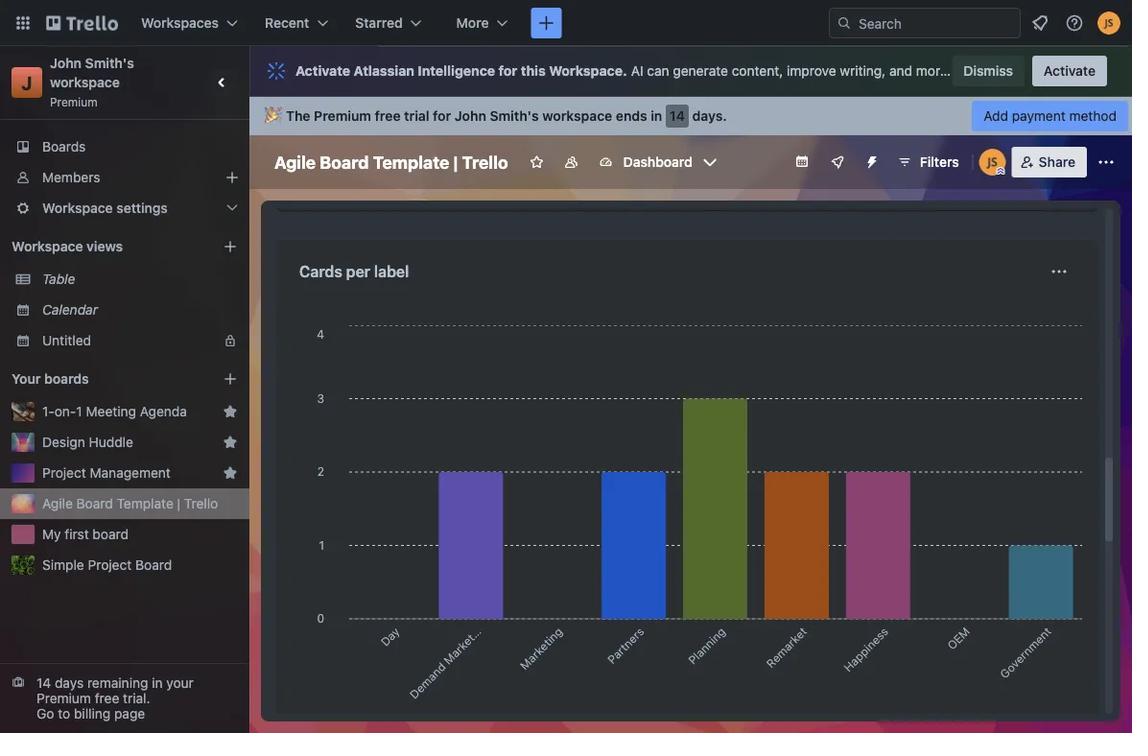 Task type: describe. For each thing, give the bounding box(es) containing it.
workspace for workspace views
[[12, 239, 83, 254]]

design
[[42, 434, 85, 450]]

remaining
[[87, 675, 148, 691]]

more button
[[445, 8, 520, 38]]

search image
[[837, 15, 852, 31]]

ai
[[631, 63, 644, 79]]

workspace settings
[[42, 200, 168, 216]]

table link
[[42, 270, 238, 289]]

first
[[65, 527, 89, 542]]

14 days remaining in your premium free trial. go to billing page
[[36, 675, 194, 722]]

1-
[[42, 404, 55, 419]]

add payment method
[[984, 108, 1117, 124]]

calendar
[[42, 302, 98, 318]]

huddle
[[89, 434, 133, 450]]

1 horizontal spatial smith's
[[490, 108, 539, 124]]

label
[[374, 263, 409, 281]]

j
[[21, 71, 32, 94]]

settings
[[116, 200, 168, 216]]

atlassian intelligence logo image
[[265, 60, 288, 83]]

descriptions
[[997, 63, 1074, 79]]

boards
[[44, 371, 89, 387]]

trello inside text field
[[462, 152, 508, 172]]

🎉 the premium free trial for john smith's workspace ends in 14 days.
[[265, 108, 727, 124]]

calendar link
[[42, 300, 238, 320]]

payment
[[1012, 108, 1066, 124]]

days.
[[693, 108, 727, 124]]

untitled link
[[42, 331, 211, 350]]

1 vertical spatial workspace
[[543, 108, 613, 124]]

content,
[[732, 63, 783, 79]]

your
[[12, 371, 41, 387]]

1 vertical spatial board
[[76, 496, 113, 512]]

members link
[[0, 162, 250, 193]]

workspace views
[[12, 239, 123, 254]]

filters button
[[892, 147, 965, 178]]

boards link
[[0, 132, 250, 162]]

board inside text field
[[320, 152, 369, 172]]

create a view image
[[223, 239, 238, 254]]

design huddle
[[42, 434, 133, 450]]

ends
[[616, 108, 648, 124]]

can
[[647, 63, 670, 79]]

workspace inside john smith's workspace premium
[[50, 74, 120, 90]]

open information menu image
[[1066, 13, 1085, 33]]

go to billing page link
[[36, 706, 145, 722]]

dismiss button
[[953, 56, 1025, 86]]

🎉
[[265, 108, 278, 124]]

confetti image
[[265, 108, 278, 124]]

to
[[58, 706, 70, 722]]

your
[[166, 675, 194, 691]]

0 notifications image
[[1029, 12, 1052, 35]]

2 and from the left
[[1078, 63, 1101, 79]]

method
[[1070, 108, 1117, 124]]

simple project board link
[[42, 556, 238, 575]]

add
[[984, 108, 1009, 124]]

| inside the "agile board template | trello" link
[[177, 496, 181, 512]]

dashboard
[[624, 154, 693, 170]]

untitled
[[42, 333, 91, 348]]

template inside text field
[[373, 152, 450, 172]]

filters
[[920, 154, 960, 170]]

recent button
[[253, 8, 340, 38]]

automation image
[[857, 147, 884, 174]]

billing
[[74, 706, 111, 722]]

0 vertical spatial in
[[952, 63, 963, 79]]

free inside banner
[[375, 108, 401, 124]]

meeting
[[86, 404, 136, 419]]

management
[[90, 465, 171, 481]]

board
[[93, 527, 129, 542]]

starred icon image for project management
[[223, 466, 238, 481]]

1 vertical spatial project
[[88, 557, 132, 573]]

1 horizontal spatial for
[[499, 63, 518, 79]]

show menu image
[[1097, 153, 1116, 172]]

boards
[[42, 139, 86, 155]]

star or unstar board image
[[530, 155, 545, 170]]

ai can generate content, improve writing, and more in card descriptions and comm
[[631, 63, 1133, 79]]

Board name text field
[[265, 147, 518, 178]]

agile board template | trello link
[[42, 494, 238, 514]]

| inside agile board template | trello text field
[[454, 152, 458, 172]]

1 vertical spatial template
[[117, 496, 174, 512]]

days
[[55, 675, 84, 691]]

1-on-1 meeting agenda
[[42, 404, 187, 419]]

calendar power-up image
[[795, 154, 810, 169]]

more
[[457, 15, 489, 31]]

workspaces
[[141, 15, 219, 31]]

workspace for workspace settings
[[42, 200, 113, 216]]

writing,
[[840, 63, 886, 79]]

14 inside 14 days remaining in your premium free trial. go to billing page
[[36, 675, 51, 691]]

intelligence
[[418, 63, 495, 79]]

john inside banner
[[455, 108, 487, 124]]

john smith (johnsmith38824343) image
[[1098, 12, 1121, 35]]

starred icon image for design huddle
[[223, 435, 238, 450]]

comm
[[1104, 63, 1133, 79]]

agile board template | trello inside text field
[[275, 152, 508, 172]]

table
[[42, 271, 75, 287]]

the
[[286, 108, 311, 124]]



Task type: locate. For each thing, give the bounding box(es) containing it.
activate link
[[1033, 56, 1108, 86]]

0 vertical spatial starred icon image
[[223, 404, 238, 419]]

2 vertical spatial in
[[152, 675, 163, 691]]

14
[[670, 108, 685, 124], [36, 675, 51, 691]]

and
[[890, 63, 913, 79], [1078, 63, 1101, 79]]

in inside 14 days remaining in your premium free trial. go to billing page
[[152, 675, 163, 691]]

john
[[50, 55, 82, 71], [455, 108, 487, 124]]

smith's
[[85, 55, 134, 71], [490, 108, 539, 124]]

trial.
[[123, 691, 150, 706]]

my first board link
[[42, 525, 238, 544]]

card
[[966, 63, 994, 79]]

0 horizontal spatial free
[[95, 691, 119, 706]]

project inside button
[[42, 465, 86, 481]]

0 vertical spatial board
[[320, 152, 369, 172]]

activate right atlassian intelligence logo
[[296, 63, 350, 79]]

1 activate from the left
[[296, 63, 350, 79]]

0 vertical spatial agile
[[275, 152, 316, 172]]

14 inside banner
[[670, 108, 685, 124]]

2 horizontal spatial board
[[320, 152, 369, 172]]

2 activate from the left
[[1044, 63, 1096, 79]]

john down activate atlassian intelligence for this workspace.
[[455, 108, 487, 124]]

template down trial at left
[[373, 152, 450, 172]]

trello up my first board 'link'
[[184, 496, 218, 512]]

and left comm
[[1078, 63, 1101, 79]]

premium inside 14 days remaining in your premium free trial. go to billing page
[[36, 691, 91, 706]]

banner
[[250, 97, 1133, 135]]

recent
[[265, 15, 309, 31]]

on-
[[55, 404, 76, 419]]

workspace up table
[[12, 239, 83, 254]]

0 horizontal spatial john
[[50, 55, 82, 71]]

workspace navigation collapse icon image
[[209, 69, 236, 96]]

0 vertical spatial project
[[42, 465, 86, 481]]

smith's inside john smith's workspace premium
[[85, 55, 134, 71]]

board
[[320, 152, 369, 172], [76, 496, 113, 512], [135, 557, 172, 573]]

page
[[114, 706, 145, 722]]

1 horizontal spatial template
[[373, 152, 450, 172]]

switch to… image
[[13, 13, 33, 33]]

0 vertical spatial agile board template | trello
[[275, 152, 508, 172]]

14 left days
[[36, 675, 51, 691]]

premium inside john smith's workspace premium
[[50, 95, 98, 108]]

views
[[86, 239, 123, 254]]

power ups image
[[830, 155, 845, 170]]

j link
[[12, 67, 42, 98]]

0 horizontal spatial agile board template | trello
[[42, 496, 218, 512]]

2 vertical spatial starred icon image
[[223, 466, 238, 481]]

1 vertical spatial john
[[455, 108, 487, 124]]

workspace.
[[549, 63, 627, 79]]

1 starred icon image from the top
[[223, 404, 238, 419]]

activate
[[296, 63, 350, 79], [1044, 63, 1096, 79]]

in inside banner
[[651, 108, 663, 124]]

14 left days.
[[670, 108, 685, 124]]

in right ends
[[651, 108, 663, 124]]

trial
[[404, 108, 430, 124]]

agile board template | trello down trial at left
[[275, 152, 508, 172]]

1
[[76, 404, 82, 419]]

smith's down 'back to home' "image"
[[85, 55, 134, 71]]

starred icon image
[[223, 404, 238, 419], [223, 435, 238, 450], [223, 466, 238, 481]]

trello down 🎉 the premium free trial for john smith's workspace ends in 14 days.
[[462, 152, 508, 172]]

2 horizontal spatial in
[[952, 63, 963, 79]]

john smith (johnsmith38824343) image
[[980, 149, 1007, 176]]

workspace settings button
[[0, 193, 250, 224]]

add board image
[[223, 371, 238, 387]]

project down board
[[88, 557, 132, 573]]

add payment method link
[[973, 101, 1129, 132]]

agile down the
[[275, 152, 316, 172]]

1 vertical spatial |
[[177, 496, 181, 512]]

project management button
[[42, 464, 215, 483]]

template up my first board 'link'
[[117, 496, 174, 512]]

for left this
[[499, 63, 518, 79]]

dismiss
[[964, 63, 1014, 79]]

workspace right j link
[[50, 74, 120, 90]]

john down 'back to home' "image"
[[50, 55, 82, 71]]

0 vertical spatial trello
[[462, 152, 508, 172]]

1 vertical spatial starred icon image
[[223, 435, 238, 450]]

1 horizontal spatial agile board template | trello
[[275, 152, 508, 172]]

go
[[36, 706, 54, 722]]

your boards
[[12, 371, 89, 387]]

starred button
[[344, 8, 434, 38]]

workspace visible image
[[564, 155, 579, 170]]

1 vertical spatial smith's
[[490, 108, 539, 124]]

workspace
[[50, 74, 120, 90], [543, 108, 613, 124]]

workspace
[[42, 200, 113, 216], [12, 239, 83, 254]]

per
[[346, 263, 371, 281]]

1 horizontal spatial 14
[[670, 108, 685, 124]]

starred icon image for 1-on-1 meeting agenda
[[223, 404, 238, 419]]

share button
[[1012, 147, 1088, 178]]

workspaces button
[[130, 8, 250, 38]]

1 horizontal spatial agile
[[275, 152, 316, 172]]

workspace inside popup button
[[42, 200, 113, 216]]

in left card
[[952, 63, 963, 79]]

0 vertical spatial 14
[[670, 108, 685, 124]]

0 horizontal spatial trello
[[184, 496, 218, 512]]

0 vertical spatial |
[[454, 152, 458, 172]]

2 vertical spatial board
[[135, 557, 172, 573]]

0 horizontal spatial workspace
[[50, 74, 120, 90]]

atlassian
[[354, 63, 415, 79]]

1 horizontal spatial |
[[454, 152, 458, 172]]

my first board
[[42, 527, 129, 542]]

primary element
[[0, 0, 1133, 46]]

agile inside text field
[[275, 152, 316, 172]]

workspace down workspace.
[[543, 108, 613, 124]]

1 vertical spatial in
[[651, 108, 663, 124]]

1 horizontal spatial project
[[88, 557, 132, 573]]

1 vertical spatial agile board template | trello
[[42, 496, 218, 512]]

0 vertical spatial for
[[499, 63, 518, 79]]

agenda
[[140, 404, 187, 419]]

1 horizontal spatial john
[[455, 108, 487, 124]]

0 vertical spatial workspace
[[42, 200, 113, 216]]

1 horizontal spatial trello
[[462, 152, 508, 172]]

this
[[521, 63, 546, 79]]

1 vertical spatial for
[[433, 108, 451, 124]]

john smith's workspace premium
[[50, 55, 138, 108]]

1 horizontal spatial in
[[651, 108, 663, 124]]

0 horizontal spatial for
[[433, 108, 451, 124]]

in left your
[[152, 675, 163, 691]]

free
[[375, 108, 401, 124], [95, 691, 119, 706]]

project
[[42, 465, 86, 481], [88, 557, 132, 573]]

0 horizontal spatial board
[[76, 496, 113, 512]]

2 starred icon image from the top
[[223, 435, 238, 450]]

0 vertical spatial free
[[375, 108, 401, 124]]

0 horizontal spatial project
[[42, 465, 86, 481]]

1 horizontal spatial and
[[1078, 63, 1101, 79]]

0 horizontal spatial activate
[[296, 63, 350, 79]]

share
[[1039, 154, 1076, 170]]

1 vertical spatial workspace
[[12, 239, 83, 254]]

0 horizontal spatial |
[[177, 496, 181, 512]]

activate for activate
[[1044, 63, 1096, 79]]

cards per label
[[299, 263, 409, 281]]

1 horizontal spatial workspace
[[543, 108, 613, 124]]

for right trial at left
[[433, 108, 451, 124]]

1 vertical spatial 14
[[36, 675, 51, 691]]

0 vertical spatial template
[[373, 152, 450, 172]]

activate atlassian intelligence for this workspace.
[[296, 63, 627, 79]]

activate for activate atlassian intelligence for this workspace.
[[296, 63, 350, 79]]

agile board template | trello
[[275, 152, 508, 172], [42, 496, 218, 512]]

0 vertical spatial smith's
[[85, 55, 134, 71]]

more
[[917, 63, 948, 79]]

banner containing 🎉
[[250, 97, 1133, 135]]

and left more
[[890, 63, 913, 79]]

dashboard button
[[591, 147, 726, 178]]

1-on-1 meeting agenda button
[[42, 402, 215, 421]]

activate down open information menu image
[[1044, 63, 1096, 79]]

0 horizontal spatial agile
[[42, 496, 73, 512]]

0 horizontal spatial 14
[[36, 675, 51, 691]]

1 and from the left
[[890, 63, 913, 79]]

design huddle button
[[42, 433, 215, 452]]

simple
[[42, 557, 84, 573]]

1 horizontal spatial free
[[375, 108, 401, 124]]

0 horizontal spatial template
[[117, 496, 174, 512]]

agile board template | trello down project management button
[[42, 496, 218, 512]]

members
[[42, 169, 100, 185]]

| down 🎉 the premium free trial for john smith's workspace ends in 14 days.
[[454, 152, 458, 172]]

|
[[454, 152, 458, 172], [177, 496, 181, 512]]

template
[[373, 152, 450, 172], [117, 496, 174, 512]]

in
[[952, 63, 963, 79], [651, 108, 663, 124], [152, 675, 163, 691]]

0 horizontal spatial in
[[152, 675, 163, 691]]

this member is an admin of this board. image
[[997, 167, 1006, 176]]

john smith's workspace link
[[50, 55, 138, 90]]

for inside banner
[[433, 108, 451, 124]]

0 horizontal spatial smith's
[[85, 55, 134, 71]]

your boards with 6 items element
[[12, 368, 194, 391]]

3 starred icon image from the top
[[223, 466, 238, 481]]

| up my first board 'link'
[[177, 496, 181, 512]]

agile
[[275, 152, 316, 172], [42, 496, 73, 512]]

agile up my at the left of page
[[42, 496, 73, 512]]

my
[[42, 527, 61, 542]]

simple project board
[[42, 557, 172, 573]]

cards
[[299, 263, 343, 281]]

free inside 14 days remaining in your premium free trial. go to billing page
[[95, 691, 119, 706]]

1 vertical spatial trello
[[184, 496, 218, 512]]

smith's down this
[[490, 108, 539, 124]]

1 vertical spatial agile
[[42, 496, 73, 512]]

project management
[[42, 465, 171, 481]]

0 horizontal spatial and
[[890, 63, 913, 79]]

1 horizontal spatial activate
[[1044, 63, 1096, 79]]

premium
[[50, 95, 98, 108], [314, 108, 372, 124], [36, 691, 91, 706]]

create board or workspace image
[[537, 13, 556, 33]]

project down design
[[42, 465, 86, 481]]

1 horizontal spatial board
[[135, 557, 172, 573]]

for
[[499, 63, 518, 79], [433, 108, 451, 124]]

improve
[[787, 63, 837, 79]]

back to home image
[[46, 8, 118, 38]]

workspace down members on the left top of the page
[[42, 200, 113, 216]]

0 vertical spatial workspace
[[50, 74, 120, 90]]

premium inside banner
[[314, 108, 372, 124]]

Search field
[[829, 8, 1021, 38]]

john inside john smith's workspace premium
[[50, 55, 82, 71]]

1 vertical spatial free
[[95, 691, 119, 706]]

0 vertical spatial john
[[50, 55, 82, 71]]

generate
[[673, 63, 729, 79]]

starred
[[355, 15, 403, 31]]



Task type: vqa. For each thing, say whether or not it's contained in the screenshot.
Get Trello for free link
no



